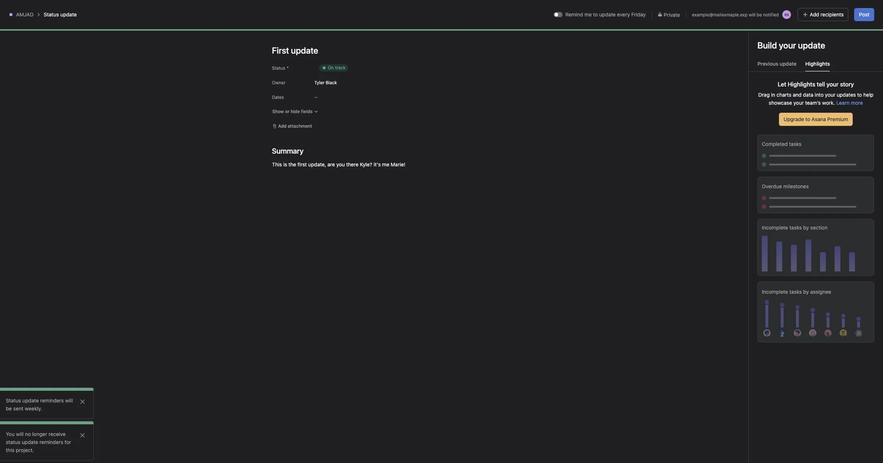 Task type: vqa. For each thing, say whether or not it's contained in the screenshot.
and inside the Drag in charts and data into your updates to help showcase your team's work.
yes



Task type: describe. For each thing, give the bounding box(es) containing it.
private
[[664, 12, 680, 18]]

update,
[[308, 161, 326, 168]]

sent
[[13, 406, 23, 412]]

you will no longer receive status update reminders for this project.
[[6, 431, 71, 453]]

data
[[803, 92, 814, 98]]

*
[[287, 65, 289, 71]]

post
[[859, 11, 870, 18]]

add attachment button
[[269, 121, 315, 131]]

weekly.
[[25, 406, 42, 412]]

and for data
[[793, 92, 802, 98]]

let highlights tell your story
[[778, 81, 854, 88]]

post button
[[854, 8, 874, 21]]

example@mailexmaple.exp inside you and example@mailexmaple.exp joined 5 minutes ago
[[779, 122, 852, 129]]

fields
[[301, 109, 313, 114]]

remind me to update every friday switch
[[554, 12, 563, 17]]

to inside drag in charts and data into your updates to help showcase your team's work.
[[857, 92, 862, 98]]

charts
[[777, 92, 792, 98]]

on track button
[[314, 61, 353, 74]]

9
[[785, 171, 788, 176]]

project created
[[756, 161, 797, 168]]

remove from starred image
[[161, 24, 166, 30]]

previous
[[758, 61, 778, 67]]

be inside status update reminders will be sent weekly.
[[6, 406, 12, 412]]

100%
[[296, 84, 310, 90]]

highlights inside tab list
[[806, 61, 830, 67]]

every
[[617, 11, 630, 18]]

this
[[272, 161, 282, 168]]

build your update
[[758, 40, 825, 50]]

what's
[[747, 55, 770, 64]]

home link
[[4, 22, 83, 34]]

0 horizontal spatial tyler
[[314, 80, 325, 85]]

you for will
[[6, 431, 15, 437]]

updates
[[837, 92, 856, 98]]

on track
[[328, 65, 346, 70]]

upgrade button
[[835, 4, 859, 14]]

hide
[[291, 109, 300, 114]]

first
[[298, 161, 307, 168]]

add recipients button
[[798, 8, 849, 21]]

1 horizontal spatial me
[[585, 11, 592, 18]]

joined
[[854, 122, 870, 129]]

marie!
[[391, 161, 405, 168]]

project roles
[[276, 149, 317, 157]]

update for status update reminders will be sent weekly.
[[22, 398, 39, 404]]

notified
[[763, 12, 779, 17]]

message
[[771, 103, 796, 110]]

drag
[[758, 92, 770, 98]]

to inside upgrade to asana premium button
[[806, 116, 810, 122]]

Section title text field
[[272, 146, 304, 156]]

0 vertical spatial example@mailexmaple.exp
[[692, 12, 748, 17]]

you for and
[[756, 122, 766, 129]]

1 horizontal spatial be
[[757, 12, 762, 17]]

project created tyler black 9 minutes ago
[[756, 161, 815, 176]]

more
[[851, 100, 863, 106]]

0 vertical spatial black
[[326, 80, 337, 85]]

you and example@mailexmaple.exp joined button
[[756, 122, 870, 129]]

update for previous update
[[780, 61, 797, 67]]

or
[[285, 109, 290, 114]]

hide sidebar image
[[9, 6, 15, 12]]

kyle?
[[360, 161, 372, 168]]

0 horizontal spatial me
[[382, 161, 389, 168]]

ago inside project created tyler black 9 minutes ago
[[807, 171, 815, 176]]

build
[[758, 40, 777, 50]]

add recipients
[[810, 11, 844, 18]]

status update reminders will be sent weekly.
[[6, 398, 73, 412]]

i expect 100% and no less!
[[276, 84, 339, 90]]

show or hide fields
[[272, 109, 313, 114]]

project.
[[16, 447, 34, 453]]

learn more link
[[837, 100, 863, 106]]

add for add recipients
[[810, 11, 819, 18]]

drag in charts and data into your updates to help showcase your team's work.
[[758, 92, 874, 106]]

upgrade to asana premium button
[[779, 113, 853, 126]]

minutes inside you and example@mailexmaple.exp joined 5 minutes ago
[[760, 131, 776, 137]]

attachment
[[288, 123, 312, 129]]

tyler inside project created tyler black 9 minutes ago
[[756, 170, 768, 176]]

friday
[[631, 11, 646, 18]]

5
[[756, 131, 759, 137]]

will for notified
[[749, 12, 756, 17]]

send message to members button
[[756, 103, 830, 110]]

reminders inside status update reminders will be sent weekly.
[[40, 398, 64, 404]]

learn more
[[837, 100, 863, 106]]

0 vertical spatial tb
[[792, 28, 797, 34]]

0 horizontal spatial your
[[794, 100, 804, 106]]

members
[[804, 103, 830, 110]]

this is the first update, are you there kyle? it's me marie!
[[272, 161, 405, 168]]

learn
[[837, 100, 850, 106]]

in
[[771, 92, 775, 98]]

ago inside you and example@mailexmaple.exp joined 5 minutes ago
[[777, 131, 785, 137]]



Task type: locate. For each thing, give the bounding box(es) containing it.
ex button
[[779, 9, 792, 20]]

no inside you will no longer receive status update reminders for this project.
[[25, 431, 31, 437]]

2 vertical spatial ex
[[768, 142, 773, 147]]

0 horizontal spatial ex
[[768, 142, 773, 147]]

tell
[[817, 81, 825, 88]]

upgrade left post in the top of the page
[[838, 6, 856, 11]]

0 horizontal spatial be
[[6, 406, 12, 412]]

1 horizontal spatial black
[[769, 170, 782, 176]]

close image
[[80, 399, 85, 405], [80, 433, 85, 439]]

1 close image from the top
[[80, 399, 85, 405]]

2 horizontal spatial ex
[[799, 28, 804, 34]]

minutes
[[760, 131, 776, 137], [789, 171, 806, 176]]

will inside you will no longer receive status update reminders for this project.
[[16, 431, 24, 437]]

and inside drag in charts and data into your updates to help showcase your team's work.
[[793, 92, 802, 98]]

1 horizontal spatial add
[[810, 11, 819, 18]]

to
[[593, 11, 598, 18], [857, 92, 862, 98], [797, 103, 803, 110], [806, 116, 810, 122]]

your story
[[827, 81, 854, 88]]

to left team's
[[797, 103, 803, 110]]

and
[[311, 84, 320, 90], [793, 92, 802, 98], [767, 122, 778, 129]]

tb up build your update
[[792, 28, 797, 34]]

remind
[[565, 11, 583, 18]]

add inside popup button
[[278, 123, 287, 129]]

None text field
[[118, 21, 147, 34]]

reminders down receive
[[40, 439, 63, 445]]

add down show
[[278, 123, 287, 129]]

tab list
[[749, 60, 883, 72]]

0 vertical spatial be
[[757, 12, 762, 17]]

your up work.
[[825, 92, 836, 98]]

1 vertical spatial add
[[278, 123, 287, 129]]

into
[[815, 92, 824, 98]]

1 vertical spatial close image
[[80, 433, 85, 439]]

0 horizontal spatial and
[[311, 84, 320, 90]]

upgrade to asana premium
[[784, 116, 848, 122]]

minutes inside project created tyler black 9 minutes ago
[[789, 171, 806, 176]]

1 vertical spatial highlights
[[788, 81, 815, 88]]

1 horizontal spatial minutes
[[789, 171, 806, 176]]

status up home link
[[44, 11, 59, 18]]

longer
[[32, 431, 47, 437]]

1 vertical spatial me
[[382, 161, 389, 168]]

highlights up 'let highlights tell your story'
[[806, 61, 830, 67]]

1 vertical spatial tyler
[[756, 170, 768, 176]]

Project description title text field
[[272, 62, 350, 77]]

you
[[756, 122, 766, 129], [6, 431, 15, 437]]

reminders inside you will no longer receive status update reminders for this project.
[[40, 439, 63, 445]]

0 horizontal spatial black
[[326, 80, 337, 85]]

your down data
[[794, 100, 804, 106]]

update inside status update reminders will be sent weekly.
[[22, 398, 39, 404]]

status update
[[44, 11, 77, 18]]

be left notified
[[757, 12, 762, 17]]

amjad link
[[16, 11, 34, 18]]

upgrade for upgrade to asana premium
[[784, 116, 804, 122]]

will inside status update reminders will be sent weekly.
[[65, 398, 73, 404]]

your update
[[779, 40, 825, 50]]

will
[[749, 12, 756, 17], [65, 398, 73, 404], [16, 431, 24, 437]]

show
[[272, 109, 284, 114]]

update inside tab list
[[780, 61, 797, 67]]

0 vertical spatial minutes
[[760, 131, 776, 137]]

and left data
[[793, 92, 802, 98]]

tyler
[[314, 80, 325, 85], [756, 170, 768, 176]]

0 vertical spatial ago
[[777, 131, 785, 137]]

update up home link
[[60, 11, 77, 18]]

1 horizontal spatial and
[[767, 122, 778, 129]]

0 vertical spatial reminders
[[40, 398, 64, 404]]

share button
[[810, 26, 834, 36]]

invite button
[[7, 447, 38, 460]]

0 vertical spatial ex
[[785, 12, 789, 17]]

1 horizontal spatial tb
[[792, 28, 797, 34]]

dates
[[272, 95, 284, 100]]

i
[[276, 84, 278, 90]]

0 horizontal spatial will
[[16, 431, 24, 437]]

send message to members
[[756, 103, 830, 110]]

tyler down project created
[[756, 170, 768, 176]]

recipients
[[821, 11, 844, 18]]

ex up project created
[[768, 142, 773, 147]]

1 vertical spatial black
[[769, 170, 782, 176]]

black down on
[[326, 80, 337, 85]]

0 vertical spatial you
[[756, 122, 766, 129]]

send
[[756, 103, 770, 110]]

no left less!
[[321, 84, 327, 90]]

status left *
[[272, 65, 285, 71]]

0 vertical spatial your
[[825, 92, 836, 98]]

0 vertical spatial highlights
[[806, 61, 830, 67]]

be left sent
[[6, 406, 12, 412]]

0 horizontal spatial ago
[[777, 131, 785, 137]]

minutes right 5
[[760, 131, 776, 137]]

1 horizontal spatial will
[[65, 398, 73, 404]]

you inside you and example@mailexmaple.exp joined 5 minutes ago
[[756, 122, 766, 129]]

be
[[757, 12, 762, 17], [6, 406, 12, 412]]

invite
[[20, 451, 34, 457]]

tyler up —
[[314, 80, 325, 85]]

asana
[[812, 116, 826, 122]]

let
[[778, 81, 786, 88]]

the
[[289, 161, 296, 168]]

status for status update reminders will be sent weekly.
[[6, 398, 21, 404]]

0 vertical spatial no
[[321, 84, 327, 90]]

status up sent
[[6, 398, 21, 404]]

1 vertical spatial and
[[793, 92, 802, 98]]

upgrade down send message to members
[[784, 116, 804, 122]]

0 horizontal spatial minutes
[[760, 131, 776, 137]]

share
[[819, 28, 831, 34]]

ex up your update
[[799, 28, 804, 34]]

highlights
[[806, 61, 830, 67], [788, 81, 815, 88]]

to right the remind
[[593, 11, 598, 18]]

1 vertical spatial ago
[[807, 171, 815, 176]]

0 vertical spatial add
[[810, 11, 819, 18]]

1 vertical spatial tb
[[757, 142, 763, 147]]

update up project.
[[22, 439, 38, 445]]

1 vertical spatial reminders
[[40, 439, 63, 445]]

you and example@mailexmaple.exp joined 5 minutes ago
[[756, 122, 870, 137]]

1 horizontal spatial your
[[825, 92, 836, 98]]

highlights up data
[[788, 81, 815, 88]]

to left asana
[[806, 116, 810, 122]]

on
[[328, 65, 334, 70]]

the status?
[[772, 55, 808, 64]]

1 vertical spatial ex
[[799, 28, 804, 34]]

add for add attachment
[[278, 123, 287, 129]]

you inside you will no longer receive status update reminders for this project.
[[6, 431, 15, 437]]

reminders up weekly.
[[40, 398, 64, 404]]

2 horizontal spatial status
[[272, 65, 285, 71]]

0 vertical spatial close image
[[80, 399, 85, 405]]

0 vertical spatial upgrade
[[838, 6, 856, 11]]

upgrade
[[838, 6, 856, 11], [784, 116, 804, 122]]

0 vertical spatial tyler
[[314, 80, 325, 85]]

1 horizontal spatial ex
[[785, 12, 789, 17]]

there
[[346, 161, 359, 168]]

you up 5
[[756, 122, 766, 129]]

me right it's
[[382, 161, 389, 168]]

—
[[314, 95, 318, 99]]

0 vertical spatial me
[[585, 11, 592, 18]]

ago right 5
[[777, 131, 785, 137]]

2 vertical spatial will
[[16, 431, 24, 437]]

2 horizontal spatial will
[[749, 12, 756, 17]]

1 horizontal spatial ago
[[807, 171, 815, 176]]

update for status update
[[60, 11, 77, 18]]

team's
[[805, 100, 821, 106]]

0 horizontal spatial status
[[6, 398, 21, 404]]

0 vertical spatial will
[[749, 12, 756, 17]]

upgrade inside button
[[784, 116, 804, 122]]

add attachment
[[278, 123, 312, 129]]

1 vertical spatial status
[[272, 65, 285, 71]]

Title of update text field
[[272, 42, 491, 58]]

upgrade inside "button"
[[838, 6, 856, 11]]

status for status *
[[272, 65, 285, 71]]

example@mailexmaple.exp will be notified
[[692, 12, 779, 17]]

tyler black
[[314, 80, 337, 85]]

add inside button
[[810, 11, 819, 18]]

2 vertical spatial status
[[6, 398, 21, 404]]

no left longer
[[25, 431, 31, 437]]

is
[[283, 161, 287, 168]]

1 vertical spatial your
[[794, 100, 804, 106]]

are
[[328, 161, 335, 168]]

and inside you and example@mailexmaple.exp joined 5 minutes ago
[[767, 122, 778, 129]]

status *
[[272, 65, 289, 71]]

ex
[[785, 12, 789, 17], [799, 28, 804, 34], [768, 142, 773, 147]]

track
[[335, 65, 346, 70]]

1 horizontal spatial you
[[756, 122, 766, 129]]

work.
[[822, 100, 835, 106]]

receive
[[49, 431, 66, 437]]

ago right the 9
[[807, 171, 815, 176]]

2 horizontal spatial and
[[793, 92, 802, 98]]

will up receive
[[65, 398, 73, 404]]

minutes right the 9
[[789, 171, 806, 176]]

1 vertical spatial be
[[6, 406, 12, 412]]

you up status
[[6, 431, 15, 437]]

1 vertical spatial example@mailexmaple.exp
[[779, 122, 852, 129]]

1 vertical spatial no
[[25, 431, 31, 437]]

me right the remind
[[585, 11, 592, 18]]

less!
[[328, 84, 339, 90]]

remind me to update every friday
[[565, 11, 646, 18]]

update left every
[[599, 11, 616, 18]]

0 horizontal spatial add
[[278, 123, 287, 129]]

ex right notified
[[785, 12, 789, 17]]

home
[[19, 25, 33, 31]]

1 horizontal spatial no
[[321, 84, 327, 90]]

expect
[[279, 84, 295, 90]]

1 vertical spatial upgrade
[[784, 116, 804, 122]]

it's
[[374, 161, 381, 168]]

ago
[[777, 131, 785, 137], [807, 171, 815, 176]]

update up weekly.
[[22, 398, 39, 404]]

status inside status update reminders will be sent weekly.
[[6, 398, 21, 404]]

0 vertical spatial status
[[44, 11, 59, 18]]

example@mailexmaple.exp
[[692, 12, 748, 17], [779, 122, 852, 129]]

tb down 5
[[757, 142, 763, 147]]

0 horizontal spatial tb
[[757, 142, 763, 147]]

status for status update
[[44, 11, 59, 18]]

you
[[336, 161, 345, 168]]

and up —
[[311, 84, 320, 90]]

will left notified
[[749, 12, 756, 17]]

black down project created
[[769, 170, 782, 176]]

close image for you will no longer receive status update reminders for this project.
[[80, 433, 85, 439]]

board image
[[101, 27, 110, 35]]

0 horizontal spatial you
[[6, 431, 15, 437]]

0 horizontal spatial no
[[25, 431, 31, 437]]

previous update
[[758, 61, 797, 67]]

update inside you will no longer receive status update reminders for this project.
[[22, 439, 38, 445]]

add left the recipients at the top right
[[810, 11, 819, 18]]

ex inside button
[[785, 12, 789, 17]]

0 vertical spatial and
[[311, 84, 320, 90]]

show or hide fields button
[[269, 107, 322, 117]]

0 horizontal spatial example@mailexmaple.exp
[[692, 12, 748, 17]]

update down build your update
[[780, 61, 797, 67]]

close image for status update reminders will be sent weekly.
[[80, 399, 85, 405]]

1 horizontal spatial tyler
[[756, 170, 768, 176]]

owner
[[272, 80, 286, 85]]

and down send
[[767, 122, 778, 129]]

this
[[6, 447, 14, 453]]

1 vertical spatial you
[[6, 431, 15, 437]]

1 horizontal spatial status
[[44, 11, 59, 18]]

status
[[44, 11, 59, 18], [272, 65, 285, 71], [6, 398, 21, 404]]

will for longer
[[16, 431, 24, 437]]

for
[[65, 439, 71, 445]]

will up status
[[16, 431, 24, 437]]

2 close image from the top
[[80, 433, 85, 439]]

no
[[321, 84, 327, 90], [25, 431, 31, 437]]

amjad
[[16, 11, 34, 18]]

1 horizontal spatial upgrade
[[838, 6, 856, 11]]

upgrade for upgrade
[[838, 6, 856, 11]]

your
[[825, 92, 836, 98], [794, 100, 804, 106]]

1 horizontal spatial example@mailexmaple.exp
[[779, 122, 852, 129]]

1 vertical spatial will
[[65, 398, 73, 404]]

and for no
[[311, 84, 320, 90]]

black
[[326, 80, 337, 85], [769, 170, 782, 176]]

2 vertical spatial and
[[767, 122, 778, 129]]

status
[[6, 439, 20, 445]]

showcase
[[769, 100, 792, 106]]

tab list containing previous update
[[749, 60, 883, 72]]

black inside project created tyler black 9 minutes ago
[[769, 170, 782, 176]]

to up more
[[857, 92, 862, 98]]

1 vertical spatial minutes
[[789, 171, 806, 176]]

0 horizontal spatial upgrade
[[784, 116, 804, 122]]



